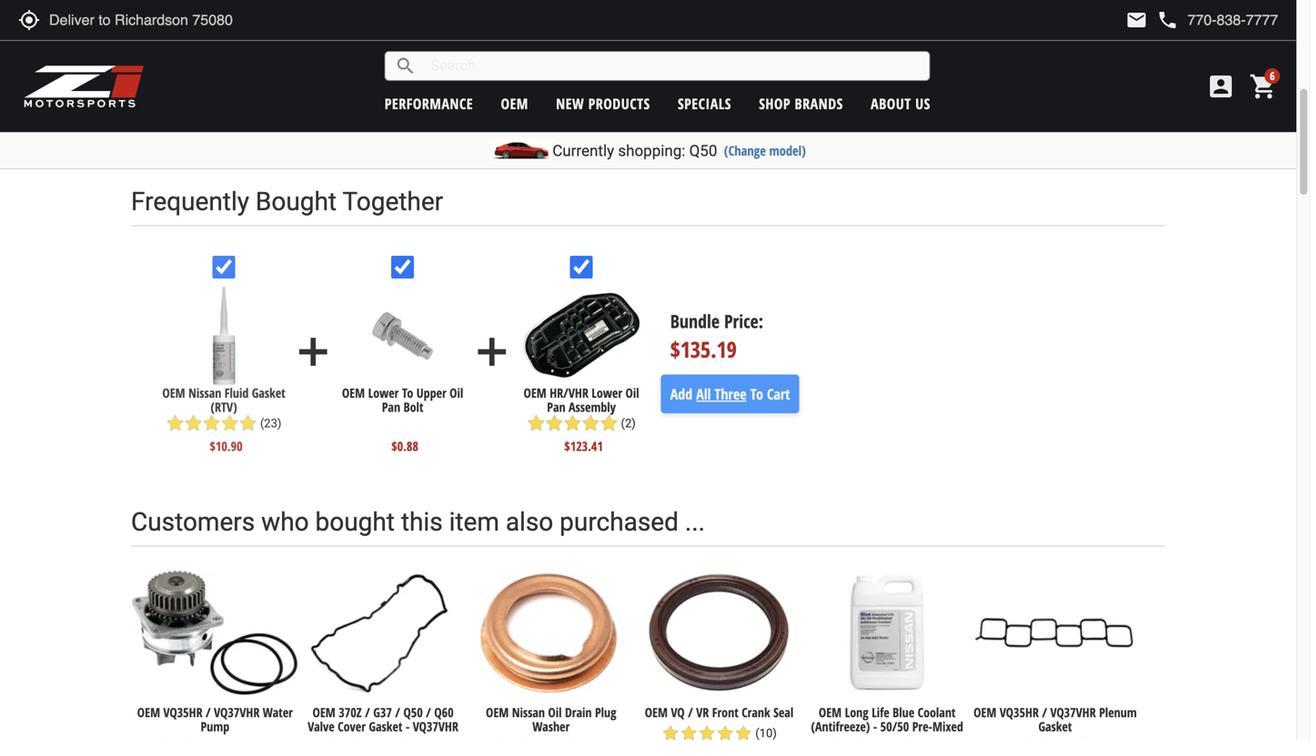 Task type: vqa. For each thing, say whether or not it's contained in the screenshot.
the '50/50'
yes



Task type: describe. For each thing, give the bounding box(es) containing it.
$10.90
[[210, 437, 243, 454]]

g37
[[373, 704, 392, 721]]

model)
[[770, 142, 806, 159]]

4 / from the left
[[426, 704, 431, 721]]

performance link
[[385, 94, 473, 113]]

oem hr/vhr lower oil pan assembly star star star star star (2) $123.41
[[524, 384, 640, 454]]

- inside oem long life blue coolant (antifreeze) - 50/50 pre-mixed
[[874, 718, 878, 735]]

life
[[872, 704, 890, 721]]

oem for oem nissan fluid gasket (rtv) star star star star star (23) $10.90
[[162, 384, 185, 401]]

question
[[1099, 74, 1143, 92]]

oem vq35hr / vq37vhr water pump
[[137, 704, 293, 735]]

currently shopping: q50 (change model)
[[553, 142, 806, 160]]

who
[[261, 507, 309, 537]]

370z
[[339, 704, 362, 721]]

6 star from the left
[[527, 414, 546, 432]]

account_box
[[1207, 72, 1236, 101]]

three
[[715, 384, 747, 404]]

product
[[1203, 74, 1241, 92]]

us
[[916, 94, 931, 113]]

gasket inside oem nissan fluid gasket (rtv) star star star star star (23) $10.90
[[252, 384, 286, 401]]

customers who bought this item also purchased ...
[[131, 507, 705, 537]]

oem 370z / g37 / q50 / q60 valve cover gasket - vq37vhr
[[308, 704, 459, 735]]

mail
[[1126, 9, 1148, 31]]

add_shopping_cart
[[1092, 26, 1114, 48]]

drain
[[565, 704, 592, 721]]

gasket inside oem 370z / g37 / q50 / q60 valve cover gasket - vq37vhr
[[369, 718, 403, 735]]

this
[[1180, 74, 1200, 92]]

9 star from the left
[[582, 414, 600, 432]]

valve
[[308, 718, 335, 735]]

/ for oem vq35hr / vq37vhr water pump
[[206, 704, 211, 721]]

to inside oem lower to upper oil pan bolt
[[402, 384, 414, 401]]

0 horizontal spatial add
[[671, 384, 693, 404]]

vq37vhr for pump
[[214, 704, 260, 721]]

seal
[[774, 704, 794, 721]]

ask
[[1068, 74, 1086, 92]]

$0.88
[[392, 437, 419, 454]]

bought
[[315, 507, 395, 537]]

vr
[[697, 704, 709, 721]]

z1 motorsports logo image
[[23, 64, 145, 109]]

10 star from the left
[[600, 414, 618, 432]]

about us link
[[871, 94, 931, 113]]

vq37vhr for gasket
[[1051, 704, 1096, 721]]

all
[[697, 384, 711, 404]]

also
[[506, 507, 554, 537]]

shopping_cart
[[1250, 72, 1279, 101]]

customers
[[131, 507, 255, 537]]

(2)
[[621, 416, 636, 430]]

to
[[1147, 25, 1161, 48]]

5 star from the left
[[239, 414, 257, 432]]

long
[[845, 704, 869, 721]]

shopping_cart link
[[1245, 72, 1279, 101]]

oem for oem long life blue coolant (antifreeze) - 50/50 pre-mixed
[[819, 704, 842, 721]]

my_location
[[18, 9, 40, 31]]

7 star from the left
[[546, 414, 564, 432]]

frequently
[[131, 187, 249, 217]]

mixed
[[933, 718, 964, 735]]

blue
[[893, 704, 915, 721]]

bundle price: $135.19
[[671, 309, 764, 364]]

vq35hr for gasket
[[1000, 704, 1039, 721]]

ask a question about this product link
[[1012, 67, 1271, 99]]

plenum
[[1100, 704, 1137, 721]]

washer
[[533, 718, 570, 735]]

(rtv)
[[211, 398, 237, 415]]

cover
[[338, 718, 366, 735]]

mail link
[[1126, 9, 1148, 31]]

$123.41
[[565, 437, 603, 454]]

(change model) link
[[724, 142, 806, 159]]

vq35hr for pump
[[163, 704, 203, 721]]

oem lower to upper oil pan bolt
[[342, 384, 464, 415]]

oem for oem vq / vr front crank seal
[[645, 704, 668, 721]]

performance
[[385, 94, 473, 113]]

...
[[685, 507, 705, 537]]

phone
[[1157, 9, 1179, 31]]

phone link
[[1157, 9, 1279, 31]]

item
[[449, 507, 500, 537]]

upper
[[417, 384, 447, 401]]

oem for oem nissan oil drain plug washer
[[486, 704, 509, 721]]

lower inside oem lower to upper oil pan bolt
[[368, 384, 399, 401]]

water
[[263, 704, 293, 721]]

nissan for washer
[[512, 704, 545, 721]]

oem link
[[501, 94, 529, 113]]

plug
[[595, 704, 617, 721]]

bolt
[[404, 398, 424, 415]]

pump
[[201, 718, 230, 735]]

oil inside oem lower to upper oil pan bolt
[[450, 384, 464, 401]]

a
[[1089, 74, 1096, 92]]

q50 inside oem 370z / g37 / q50 / q60 valve cover gasket - vq37vhr
[[404, 704, 423, 721]]

oem for oem vq35hr / vq37vhr water pump
[[137, 704, 160, 721]]

front
[[712, 704, 739, 721]]

/ for oem vq35hr / vq37vhr plenum gasket
[[1043, 704, 1048, 721]]



Task type: locate. For each thing, give the bounding box(es) containing it.
to right three
[[751, 384, 764, 404]]

oil
[[450, 384, 464, 401], [626, 384, 640, 401], [548, 704, 562, 721]]

- inside oem 370z / g37 / q50 / q60 valve cover gasket - vq37vhr
[[406, 718, 410, 735]]

gasket right cover on the bottom of the page
[[369, 718, 403, 735]]

crank
[[742, 704, 771, 721]]

vq35hr inside oem vq35hr / vq37vhr plenum gasket
[[1000, 704, 1039, 721]]

1 vq35hr from the left
[[163, 704, 203, 721]]

vq37vhr right 'g37'
[[413, 718, 459, 735]]

oem left long
[[819, 704, 842, 721]]

1 horizontal spatial vq37vhr
[[413, 718, 459, 735]]

0 vertical spatial q50
[[690, 142, 718, 160]]

new
[[556, 94, 585, 113]]

shop
[[759, 94, 791, 113]]

1 to from the left
[[751, 384, 764, 404]]

lower left the bolt
[[368, 384, 399, 401]]

oil right upper
[[450, 384, 464, 401]]

oil inside oem hr/vhr lower oil pan assembly star star star star star (2) $123.41
[[626, 384, 640, 401]]

brands
[[795, 94, 844, 113]]

oem inside oem hr/vhr lower oil pan assembly star star star star star (2) $123.41
[[524, 384, 547, 401]]

1 horizontal spatial about
[[1147, 74, 1177, 92]]

add all three to cart
[[671, 384, 790, 404]]

2 - from the left
[[874, 718, 878, 735]]

1 lower from the left
[[368, 384, 399, 401]]

2 star from the left
[[184, 414, 203, 432]]

0 horizontal spatial nissan
[[188, 384, 222, 401]]

1 horizontal spatial cart
[[1165, 25, 1191, 48]]

pan inside oem lower to upper oil pan bolt
[[382, 398, 401, 415]]

frequently bought together
[[131, 187, 443, 217]]

vq
[[671, 704, 685, 721]]

oem inside oem nissan oil drain plug washer
[[486, 704, 509, 721]]

gasket
[[252, 384, 286, 401], [369, 718, 403, 735], [1039, 718, 1073, 735]]

0 horizontal spatial pan
[[382, 398, 401, 415]]

/ left vr
[[688, 704, 693, 721]]

search
[[395, 55, 417, 77]]

2 to from the left
[[402, 384, 414, 401]]

/ right 'g37'
[[395, 704, 400, 721]]

nissan inside oem nissan fluid gasket (rtv) star star star star star (23) $10.90
[[188, 384, 222, 401]]

vq37vhr left plenum
[[1051, 704, 1096, 721]]

oil left drain on the bottom left of page
[[548, 704, 562, 721]]

1 vertical spatial add
[[671, 384, 693, 404]]

oem right q60
[[486, 704, 509, 721]]

shopping:
[[618, 142, 686, 160]]

oem for oem vq35hr / vq37vhr plenum gasket
[[974, 704, 997, 721]]

1 star from the left
[[166, 414, 184, 432]]

coolant
[[918, 704, 956, 721]]

oem inside oem 370z / g37 / q50 / q60 valve cover gasket - vq37vhr
[[313, 704, 336, 721]]

None checkbox
[[391, 256, 414, 279], [570, 256, 593, 279], [391, 256, 414, 279], [570, 256, 593, 279]]

oem vq35hr / vq37vhr plenum gasket
[[974, 704, 1137, 735]]

2 / from the left
[[365, 704, 370, 721]]

oem for oem 370z / g37 / q50 / q60 valve cover gasket - vq37vhr
[[313, 704, 336, 721]]

oem inside oem vq35hr / vq37vhr plenum gasket
[[974, 704, 997, 721]]

oem nissan oil drain plug washer
[[486, 704, 617, 735]]

0 horizontal spatial vq35hr
[[163, 704, 203, 721]]

0 horizontal spatial q50
[[404, 704, 423, 721]]

Search search field
[[417, 52, 930, 80]]

0 horizontal spatial to
[[402, 384, 414, 401]]

nissan left drain on the bottom left of page
[[512, 704, 545, 721]]

- right 'g37'
[[406, 718, 410, 735]]

q50
[[690, 142, 718, 160], [404, 704, 423, 721]]

price:
[[724, 309, 764, 334]]

vq37vhr inside oem vq35hr / vq37vhr water pump
[[214, 704, 260, 721]]

/ left plenum
[[1043, 704, 1048, 721]]

3 star from the left
[[203, 414, 221, 432]]

new products link
[[556, 94, 651, 113]]

-
[[406, 718, 410, 735], [874, 718, 878, 735]]

0 horizontal spatial gasket
[[252, 384, 286, 401]]

oem right mixed
[[974, 704, 997, 721]]

about left "us"
[[871, 94, 912, 113]]

oem left 370z
[[313, 704, 336, 721]]

/ left 'g37'
[[365, 704, 370, 721]]

assembly
[[569, 398, 616, 415]]

1 vertical spatial cart
[[767, 384, 790, 404]]

nissan left fluid
[[188, 384, 222, 401]]

vq35hr
[[163, 704, 203, 721], [1000, 704, 1039, 721]]

1 horizontal spatial -
[[874, 718, 878, 735]]

oem left the hr/vhr
[[524, 384, 547, 401]]

oem for oem
[[501, 94, 529, 113]]

cart right to at the top of the page
[[1165, 25, 1191, 48]]

this
[[401, 507, 443, 537]]

8 star from the left
[[564, 414, 582, 432]]

pan left assembly
[[547, 398, 566, 415]]

2 add from the left
[[469, 329, 515, 374]]

oem inside oem long life blue coolant (antifreeze) - 50/50 pre-mixed
[[819, 704, 842, 721]]

2 horizontal spatial gasket
[[1039, 718, 1073, 735]]

oem inside oem nissan fluid gasket (rtv) star star star star star (23) $10.90
[[162, 384, 185, 401]]

fluid
[[225, 384, 249, 401]]

account_box link
[[1202, 72, 1241, 101]]

shop brands
[[759, 94, 844, 113]]

cart
[[1165, 25, 1191, 48], [767, 384, 790, 404]]

shop brands link
[[759, 94, 844, 113]]

3 / from the left
[[395, 704, 400, 721]]

about left this
[[1147, 74, 1177, 92]]

/
[[206, 704, 211, 721], [365, 704, 370, 721], [395, 704, 400, 721], [426, 704, 431, 721], [688, 704, 693, 721], [1043, 704, 1048, 721]]

1 horizontal spatial nissan
[[512, 704, 545, 721]]

6 / from the left
[[1043, 704, 1048, 721]]

bought
[[256, 187, 337, 217]]

None checkbox
[[213, 256, 235, 279]]

1 vertical spatial q50
[[404, 704, 423, 721]]

about us
[[871, 94, 931, 113]]

oem left pump
[[137, 704, 160, 721]]

0 horizontal spatial add
[[291, 329, 336, 374]]

1 vertical spatial about
[[871, 94, 912, 113]]

products
[[589, 94, 651, 113]]

hr/vhr
[[550, 384, 589, 401]]

(change
[[724, 142, 766, 159]]

2 pan from the left
[[547, 398, 566, 415]]

oem left new
[[501, 94, 529, 113]]

2 vq35hr from the left
[[1000, 704, 1039, 721]]

2 lower from the left
[[592, 384, 623, 401]]

1 horizontal spatial oil
[[548, 704, 562, 721]]

oem inside oem vq35hr / vq37vhr water pump
[[137, 704, 160, 721]]

0 horizontal spatial vq37vhr
[[214, 704, 260, 721]]

q50 right 'g37'
[[404, 704, 423, 721]]

0 vertical spatial add
[[1118, 25, 1143, 48]]

vq37vhr inside oem 370z / g37 / q50 / q60 valve cover gasket - vq37vhr
[[413, 718, 459, 735]]

q60
[[434, 704, 454, 721]]

cart right three
[[767, 384, 790, 404]]

new products
[[556, 94, 651, 113]]

add
[[1118, 25, 1143, 48], [671, 384, 693, 404]]

about
[[1147, 74, 1177, 92], [871, 94, 912, 113]]

1 horizontal spatial to
[[751, 384, 764, 404]]

/ for oem 370z / g37 / q50 / q60 valve cover gasket - vq37vhr
[[365, 704, 370, 721]]

vq37vhr
[[214, 704, 260, 721], [1051, 704, 1096, 721], [413, 718, 459, 735]]

- left 50/50 at the bottom right of page
[[874, 718, 878, 735]]

oil inside oem nissan oil drain plug washer
[[548, 704, 562, 721]]

1 / from the left
[[206, 704, 211, 721]]

pan left the bolt
[[382, 398, 401, 415]]

lower
[[368, 384, 399, 401], [592, 384, 623, 401]]

1 horizontal spatial add
[[469, 329, 515, 374]]

/ inside oem vq35hr / vq37vhr plenum gasket
[[1043, 704, 1048, 721]]

ask a question about this product
[[1068, 74, 1241, 92]]

/ for oem vq / vr front crank seal
[[688, 704, 693, 721]]

/ left water
[[206, 704, 211, 721]]

0 vertical spatial cart
[[1165, 25, 1191, 48]]

specials link
[[678, 94, 732, 113]]

vq35hr inside oem vq35hr / vq37vhr water pump
[[163, 704, 203, 721]]

oem left (rtv)
[[162, 384, 185, 401]]

add_shopping_cart add to cart
[[1092, 25, 1191, 48]]

nissan for star
[[188, 384, 222, 401]]

0 horizontal spatial oil
[[450, 384, 464, 401]]

oem nissan fluid gasket (rtv) star star star star star (23) $10.90
[[162, 384, 286, 454]]

$135.19
[[671, 335, 737, 364]]

gasket up (23)
[[252, 384, 286, 401]]

1 horizontal spatial lower
[[592, 384, 623, 401]]

0 horizontal spatial -
[[406, 718, 410, 735]]

currently
[[553, 142, 615, 160]]

oem for oem hr/vhr lower oil pan assembly star star star star star (2) $123.41
[[524, 384, 547, 401]]

mail phone
[[1126, 9, 1179, 31]]

nissan inside oem nissan oil drain plug washer
[[512, 704, 545, 721]]

4 star from the left
[[221, 414, 239, 432]]

1 pan from the left
[[382, 398, 401, 415]]

5 / from the left
[[688, 704, 693, 721]]

add left all
[[671, 384, 693, 404]]

add
[[291, 329, 336, 374], [469, 329, 515, 374]]

1 horizontal spatial q50
[[690, 142, 718, 160]]

vq37vhr inside oem vq35hr / vq37vhr plenum gasket
[[1051, 704, 1096, 721]]

(23)
[[260, 416, 282, 430]]

pan
[[382, 398, 401, 415], [547, 398, 566, 415]]

oem left vq on the bottom right
[[645, 704, 668, 721]]

add left to at the top of the page
[[1118, 25, 1143, 48]]

2 horizontal spatial vq37vhr
[[1051, 704, 1096, 721]]

0 vertical spatial nissan
[[188, 384, 222, 401]]

50/50
[[881, 718, 910, 735]]

oem for oem lower to upper oil pan bolt
[[342, 384, 365, 401]]

1 - from the left
[[406, 718, 410, 735]]

oem vq / vr front crank seal
[[645, 704, 794, 721]]

to left upper
[[402, 384, 414, 401]]

(antifreeze)
[[811, 718, 870, 735]]

1 horizontal spatial pan
[[547, 398, 566, 415]]

together
[[343, 187, 443, 217]]

gasket left plenum
[[1039, 718, 1073, 735]]

purchased
[[560, 507, 679, 537]]

oil up (2)
[[626, 384, 640, 401]]

lower up (2)
[[592, 384, 623, 401]]

0 horizontal spatial about
[[871, 94, 912, 113]]

oem inside oem lower to upper oil pan bolt
[[342, 384, 365, 401]]

1 horizontal spatial add
[[1118, 25, 1143, 48]]

pre-
[[913, 718, 933, 735]]

1 vertical spatial nissan
[[512, 704, 545, 721]]

oem left the bolt
[[342, 384, 365, 401]]

/ inside oem vq35hr / vq37vhr water pump
[[206, 704, 211, 721]]

oem long life blue coolant (antifreeze) - 50/50 pre-mixed
[[811, 704, 964, 735]]

0 horizontal spatial cart
[[767, 384, 790, 404]]

specials
[[678, 94, 732, 113]]

0 horizontal spatial lower
[[368, 384, 399, 401]]

pan inside oem hr/vhr lower oil pan assembly star star star star star (2) $123.41
[[547, 398, 566, 415]]

vq37vhr left water
[[214, 704, 260, 721]]

1 horizontal spatial vq35hr
[[1000, 704, 1039, 721]]

gasket inside oem vq35hr / vq37vhr plenum gasket
[[1039, 718, 1073, 735]]

1 horizontal spatial gasket
[[369, 718, 403, 735]]

/ left q60
[[426, 704, 431, 721]]

q50 left (change on the top
[[690, 142, 718, 160]]

0 vertical spatial about
[[1147, 74, 1177, 92]]

1 add from the left
[[291, 329, 336, 374]]

2 horizontal spatial oil
[[626, 384, 640, 401]]

nissan
[[188, 384, 222, 401], [512, 704, 545, 721]]

lower inside oem hr/vhr lower oil pan assembly star star star star star (2) $123.41
[[592, 384, 623, 401]]



